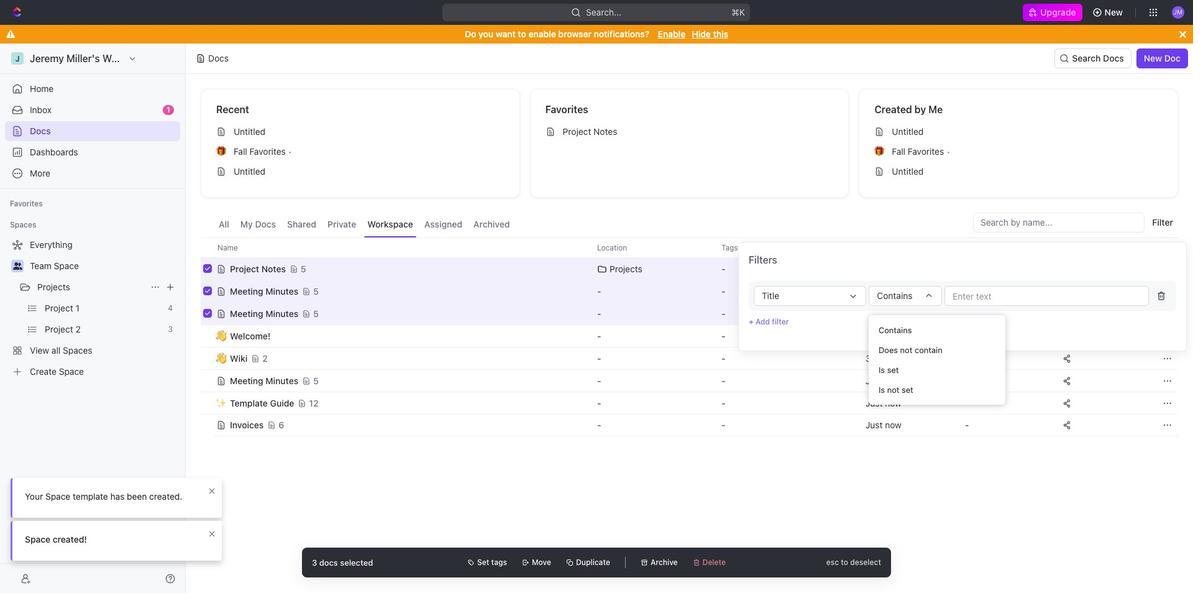 Task type: locate. For each thing, give the bounding box(es) containing it.
favorites button
[[5, 196, 48, 211]]

2 project from the top
[[45, 324, 73, 335]]

jeremy
[[30, 53, 64, 64]]

your
[[25, 491, 43, 502]]

space up projects
[[54, 261, 79, 271]]

0 vertical spatial space
[[54, 261, 79, 271]]

you
[[479, 29, 494, 39]]

1
[[167, 105, 170, 114], [76, 303, 80, 313]]

2 horizontal spatial docs
[[1104, 53, 1125, 63]]

1 project from the top
[[45, 303, 73, 313]]

new inside "button"
[[1105, 7, 1124, 17]]

0 vertical spatial tree item
[[5, 383, 180, 403]]

created.
[[149, 491, 182, 502]]

folder button
[[66, 367, 90, 377]]

favorites
[[10, 199, 43, 208]]

docs inside the sidebar navigation
[[30, 126, 51, 136]]

space inside the sidebar navigation
[[54, 261, 79, 271]]

tree item down folder button
[[5, 383, 180, 403]]

your space template  has been created.
[[25, 491, 182, 502]]

search docs
[[1073, 53, 1125, 63]]

projects
[[37, 282, 70, 292]]

0 horizontal spatial docs
[[30, 126, 51, 136]]

sidebar navigation
[[0, 44, 188, 593]]

0 vertical spatial project
[[45, 303, 73, 313]]

1 vertical spatial tree item
[[5, 404, 180, 424]]

1 horizontal spatial new
[[1145, 53, 1163, 63]]

more
[[30, 168, 50, 178]]

1 vertical spatial space
[[45, 491, 70, 502]]

project 1 link
[[45, 298, 163, 318]]

1 horizontal spatial docs
[[208, 53, 229, 63]]

search...
[[587, 7, 622, 17]]

new
[[1105, 7, 1124, 17], [1145, 53, 1163, 63]]

to
[[518, 29, 527, 39]]

agency
[[30, 345, 60, 356]]

agency management link
[[30, 341, 178, 361]]

1 vertical spatial project
[[45, 324, 73, 335]]

new up search docs at the top of the page
[[1105, 7, 1124, 17]]

docs
[[208, 53, 229, 63], [1104, 53, 1125, 63], [30, 126, 51, 136]]

team space
[[30, 261, 79, 271]]

tree
[[5, 235, 180, 424]]

jm button
[[1169, 2, 1189, 22]]

inbox
[[30, 104, 52, 115]]

1 vertical spatial new
[[1145, 53, 1163, 63]]

everything link
[[5, 235, 178, 255]]

tree item down folder
[[5, 404, 180, 424]]

project left the 2
[[45, 324, 73, 335]]

0 vertical spatial new
[[1105, 7, 1124, 17]]

project up project 2
[[45, 303, 73, 313]]

space left created!
[[25, 534, 50, 545]]

0 horizontal spatial 1
[[76, 303, 80, 313]]

space for your
[[45, 491, 70, 502]]

home
[[30, 83, 54, 94]]

search docs button
[[1055, 49, 1132, 68]]

new left doc
[[1145, 53, 1163, 63]]

user group image
[[13, 262, 22, 270]]

new doc button
[[1137, 49, 1189, 68]]

miller's
[[66, 53, 100, 64]]

been
[[127, 491, 147, 502]]

new doc
[[1145, 53, 1181, 63]]

new button
[[1088, 2, 1131, 22]]

new for new doc
[[1145, 53, 1163, 63]]

dashboards link
[[5, 142, 180, 162]]

workspace
[[102, 53, 154, 64]]

⌘k
[[732, 7, 746, 17]]

tree containing everything
[[5, 235, 180, 424]]

project
[[45, 303, 73, 313], [45, 324, 73, 335]]

tree item
[[5, 383, 180, 403], [5, 404, 180, 424]]

folder
[[66, 367, 90, 377]]

home link
[[5, 79, 180, 99]]

notifications?
[[594, 29, 650, 39]]

project 2 link
[[45, 320, 163, 340]]

create a folder
[[30, 366, 90, 377]]

business time image
[[13, 347, 22, 354]]

1 horizontal spatial 1
[[167, 105, 170, 114]]

everything
[[30, 239, 73, 250]]

space
[[54, 261, 79, 271], [45, 491, 70, 502], [25, 534, 50, 545]]

space right your
[[45, 491, 70, 502]]

4
[[168, 303, 173, 313]]

more button
[[5, 164, 180, 183]]

new inside button
[[1145, 53, 1163, 63]]

0 horizontal spatial new
[[1105, 7, 1124, 17]]

0 vertical spatial 1
[[167, 105, 170, 114]]



Task type: vqa. For each thing, say whether or not it's contained in the screenshot.
one
no



Task type: describe. For each thing, give the bounding box(es) containing it.
search
[[1073, 53, 1102, 63]]

enable
[[658, 29, 686, 39]]

this
[[714, 29, 729, 39]]

project for project 2
[[45, 324, 73, 335]]

jeremy miller's workspace, , element
[[11, 52, 24, 65]]

want
[[496, 29, 516, 39]]

agency management
[[30, 345, 115, 356]]

docs link
[[5, 121, 180, 141]]

tree inside the sidebar navigation
[[5, 235, 180, 424]]

management
[[62, 345, 115, 356]]

browser
[[559, 29, 592, 39]]

space created!
[[25, 534, 87, 545]]

created!
[[53, 534, 87, 545]]

spaces
[[10, 220, 36, 229]]

do
[[465, 29, 477, 39]]

team
[[30, 261, 51, 271]]

dashboards
[[30, 147, 78, 157]]

has
[[110, 491, 125, 502]]

template
[[73, 491, 108, 502]]

jeremy miller's workspace
[[30, 53, 154, 64]]

1 vertical spatial 1
[[76, 303, 80, 313]]

upgrade link
[[1024, 4, 1083, 21]]

jm
[[1175, 8, 1183, 16]]

2 vertical spatial space
[[25, 534, 50, 545]]

2 tree item from the top
[[5, 404, 180, 424]]

projects link
[[37, 277, 146, 297]]

do you want to enable browser notifications? enable hide this
[[465, 29, 729, 39]]

project 1
[[45, 303, 80, 313]]

j
[[15, 54, 20, 63]]

doc
[[1165, 53, 1181, 63]]

upgrade
[[1041, 7, 1077, 17]]

space for team
[[54, 261, 79, 271]]

docs inside button
[[1104, 53, 1125, 63]]

new for new
[[1105, 7, 1124, 17]]

3
[[168, 325, 173, 334]]

2
[[76, 324, 81, 335]]

team space link
[[30, 256, 178, 276]]

project for project 1
[[45, 303, 73, 313]]

create
[[30, 366, 57, 377]]

enable
[[529, 29, 556, 39]]

1 tree item from the top
[[5, 383, 180, 403]]

project 2
[[45, 324, 81, 335]]

a
[[59, 366, 64, 377]]

hide
[[692, 29, 711, 39]]



